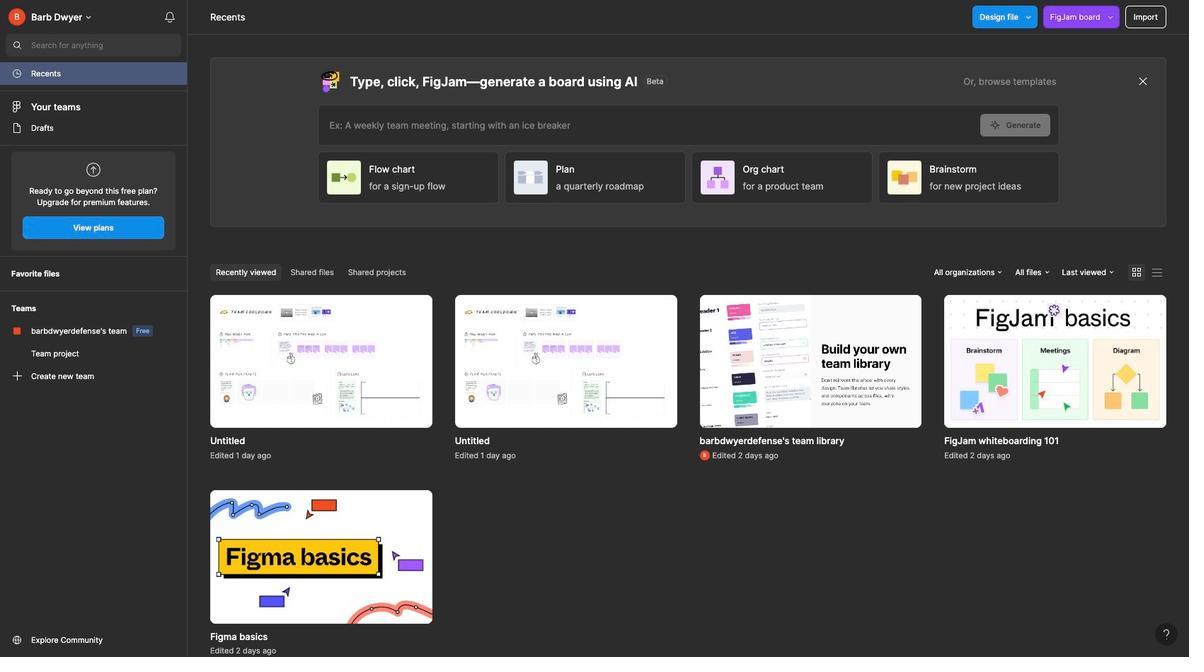 Task type: locate. For each thing, give the bounding box(es) containing it.
recent 16 image
[[11, 68, 23, 79]]

file thumbnail image
[[700, 295, 922, 428], [944, 295, 1166, 428], [217, 304, 425, 419], [462, 304, 670, 419], [210, 491, 432, 624]]

page 16 image
[[11, 122, 23, 134]]

bell 32 image
[[159, 6, 181, 28]]

Ex: A weekly team meeting, starting with an ice breaker field
[[318, 105, 980, 145]]

community 16 image
[[11, 635, 23, 646]]



Task type: vqa. For each thing, say whether or not it's contained in the screenshot.
page 16 icon
yes



Task type: describe. For each thing, give the bounding box(es) containing it.
Search for anything text field
[[31, 40, 181, 51]]

search 32 image
[[6, 34, 28, 57]]



